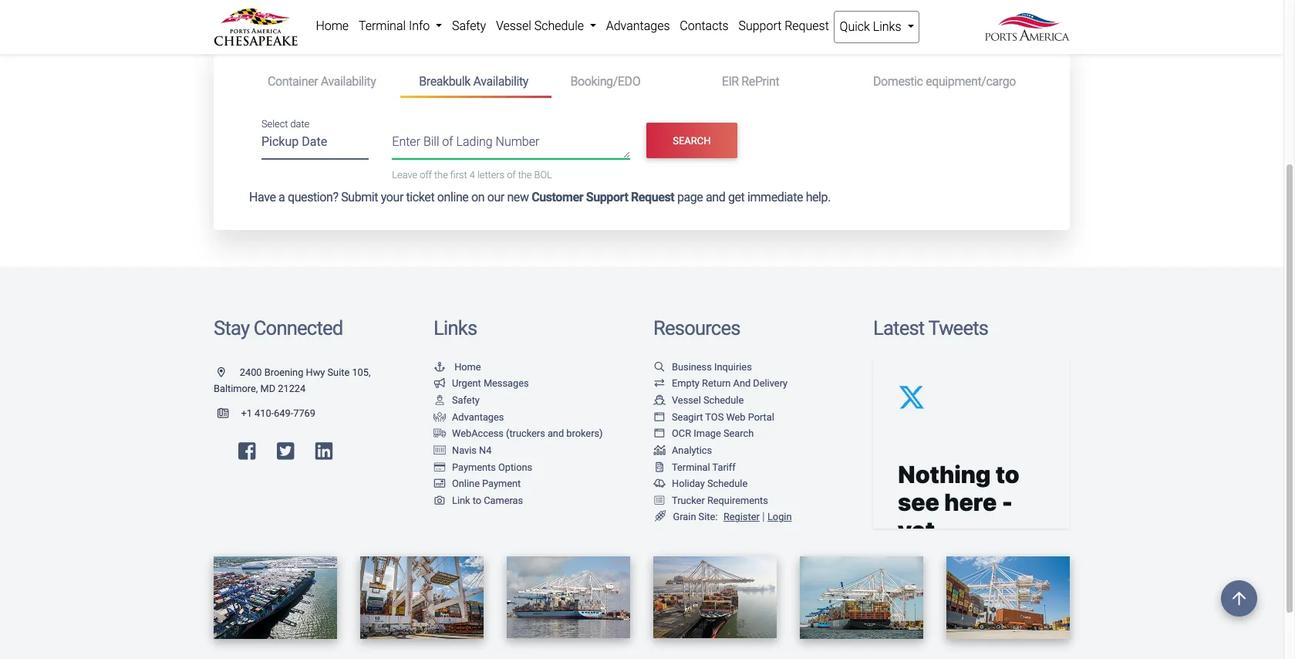 Task type: locate. For each thing, give the bounding box(es) containing it.
first
[[451, 169, 467, 181]]

1 horizontal spatial availability
[[474, 74, 529, 89]]

0 horizontal spatial terminal
[[359, 19, 406, 33]]

1 horizontal spatial home
[[455, 361, 481, 373]]

advantages link up booking/edo link
[[602, 11, 675, 42]]

schedule down tariff
[[708, 478, 748, 489]]

advantages link up webaccess
[[434, 411, 504, 423]]

schedule for the ship image
[[704, 394, 744, 406]]

and left get
[[706, 190, 726, 205]]

support right customer
[[586, 190, 629, 205]]

contacts
[[680, 19, 729, 33]]

support up reprint
[[739, 19, 782, 33]]

urgent
[[452, 378, 481, 389]]

0 horizontal spatial vessel
[[496, 19, 532, 33]]

0 vertical spatial support
[[739, 19, 782, 33]]

(truckers
[[506, 428, 546, 439]]

0 vertical spatial home link
[[311, 11, 354, 42]]

0 horizontal spatial request
[[631, 190, 675, 205]]

links up anchor icon
[[434, 317, 477, 340]]

1 horizontal spatial of
[[507, 169, 516, 181]]

trucker requirements
[[672, 495, 769, 506]]

1 vertical spatial links
[[434, 317, 477, 340]]

safety link for bottommost advantages link
[[434, 394, 480, 406]]

breakbulk availability link
[[401, 67, 552, 98]]

browser image
[[654, 413, 666, 423]]

payments options
[[452, 461, 533, 473]]

safety down urgent at the bottom left of page
[[452, 394, 480, 406]]

1 horizontal spatial links
[[874, 19, 902, 34]]

1 vertical spatial safety link
[[434, 394, 480, 406]]

breakbulk availability
[[419, 74, 529, 89]]

safety link
[[447, 11, 491, 42], [434, 394, 480, 406]]

home
[[316, 19, 349, 33], [455, 361, 481, 373]]

vessel schedule link
[[491, 11, 602, 42], [654, 394, 744, 406]]

to
[[473, 495, 482, 506]]

exchange image
[[654, 379, 666, 389]]

availability
[[321, 74, 376, 89], [474, 74, 529, 89]]

terminal for terminal info
[[359, 19, 406, 33]]

request left quick
[[785, 19, 830, 33]]

0 horizontal spatial advantages
[[452, 411, 504, 423]]

holiday schedule link
[[654, 478, 748, 489]]

safety link right info
[[447, 11, 491, 42]]

1 horizontal spatial vessel
[[672, 394, 701, 406]]

container storage image
[[434, 446, 446, 456]]

navis
[[452, 445, 477, 456]]

1 vertical spatial schedule
[[704, 394, 744, 406]]

0 horizontal spatial and
[[548, 428, 564, 439]]

terminal for terminal tariff
[[672, 461, 711, 473]]

0 vertical spatial safety
[[452, 19, 486, 33]]

0 vertical spatial vessel schedule
[[496, 19, 587, 33]]

search down web
[[724, 428, 754, 439]]

webaccess (truckers and brokers)
[[452, 428, 603, 439]]

select date
[[262, 118, 310, 129]]

tweets
[[929, 317, 989, 340]]

online
[[437, 190, 469, 205]]

webaccess (truckers and brokers) link
[[434, 428, 603, 439]]

list alt image
[[654, 496, 666, 506]]

0 vertical spatial search
[[673, 135, 711, 146]]

1 vertical spatial advantages link
[[434, 411, 504, 423]]

|
[[763, 510, 765, 524]]

link to cameras
[[452, 495, 523, 506]]

availability right container
[[321, 74, 376, 89]]

go to top image
[[1222, 580, 1258, 617]]

online payment link
[[434, 478, 521, 489]]

2 vertical spatial schedule
[[708, 478, 748, 489]]

safety right info
[[452, 19, 486, 33]]

1 vertical spatial vessel schedule
[[672, 394, 744, 406]]

n4
[[479, 445, 492, 456]]

2400 broening hwy suite 105, baltimore, md 21224 link
[[214, 367, 371, 395]]

1 vertical spatial safety
[[452, 394, 480, 406]]

connected
[[254, 317, 343, 340]]

contacts link
[[675, 11, 734, 42]]

latest tweets
[[874, 317, 989, 340]]

linkedin image
[[316, 441, 333, 461]]

bill
[[424, 134, 440, 149]]

reprint
[[742, 74, 780, 89]]

anchor image
[[434, 363, 446, 373]]

1 vertical spatial vessel
[[672, 394, 701, 406]]

1 horizontal spatial advantages link
[[602, 11, 675, 42]]

schedule up booking/edo
[[535, 19, 584, 33]]

the right off
[[435, 169, 448, 181]]

safety
[[452, 19, 486, 33], [452, 394, 480, 406]]

vessel
[[496, 19, 532, 33], [672, 394, 701, 406]]

0 vertical spatial links
[[874, 19, 902, 34]]

Enter Bill of Lading Number text field
[[392, 133, 631, 159]]

2 availability from the left
[[474, 74, 529, 89]]

ship image
[[654, 396, 666, 406]]

of right bill
[[443, 134, 454, 149]]

customer
[[532, 190, 584, 205]]

navis n4
[[452, 445, 492, 456]]

stay
[[214, 317, 249, 340]]

0 vertical spatial vessel
[[496, 19, 532, 33]]

navis n4 link
[[434, 445, 492, 456]]

payment
[[482, 478, 521, 489]]

bullhorn image
[[434, 379, 446, 389]]

0 horizontal spatial of
[[443, 134, 454, 149]]

links right quick
[[874, 19, 902, 34]]

seagirt tos web portal link
[[654, 411, 775, 423]]

terminal tariff
[[672, 461, 736, 473]]

analytics link
[[654, 445, 713, 456]]

1 horizontal spatial vessel schedule
[[672, 394, 744, 406]]

2 safety from the top
[[452, 394, 480, 406]]

home up "container availability" link
[[316, 19, 349, 33]]

availability right breakbulk
[[474, 74, 529, 89]]

login link
[[768, 511, 792, 523]]

advantages up booking/edo link
[[606, 19, 670, 33]]

schedule
[[535, 19, 584, 33], [704, 394, 744, 406], [708, 478, 748, 489]]

support inside support request link
[[739, 19, 782, 33]]

advantages
[[606, 19, 670, 33], [452, 411, 504, 423]]

ocr image search
[[672, 428, 754, 439]]

inquiries
[[715, 361, 752, 373]]

domestic equipment/cargo
[[874, 74, 1017, 89]]

home link up urgent at the bottom left of page
[[434, 361, 481, 373]]

home link up "container availability" link
[[311, 11, 354, 42]]

1 vertical spatial terminal
[[672, 461, 711, 473]]

a
[[279, 190, 285, 205]]

1 vertical spatial request
[[631, 190, 675, 205]]

1 horizontal spatial support
[[739, 19, 782, 33]]

of
[[443, 134, 454, 149], [507, 169, 516, 181]]

search image
[[654, 363, 666, 373]]

0 vertical spatial request
[[785, 19, 830, 33]]

0 horizontal spatial availability
[[321, 74, 376, 89]]

0 horizontal spatial home link
[[311, 11, 354, 42]]

availability for container availability
[[321, 74, 376, 89]]

0 horizontal spatial the
[[435, 169, 448, 181]]

online payment
[[452, 478, 521, 489]]

105,
[[352, 367, 371, 378]]

0 horizontal spatial links
[[434, 317, 477, 340]]

0 horizontal spatial advantages link
[[434, 411, 504, 423]]

empty return and delivery link
[[654, 378, 788, 389]]

search up page
[[673, 135, 711, 146]]

home up urgent at the bottom left of page
[[455, 361, 481, 373]]

payments
[[452, 461, 496, 473]]

schedule up seagirt tos web portal
[[704, 394, 744, 406]]

of right letters
[[507, 169, 516, 181]]

1 vertical spatial home link
[[434, 361, 481, 373]]

1 vertical spatial vessel schedule link
[[654, 394, 744, 406]]

business inquiries
[[672, 361, 752, 373]]

ocr
[[672, 428, 692, 439]]

request
[[785, 19, 830, 33], [631, 190, 675, 205]]

map marker alt image
[[218, 368, 237, 378]]

2400 broening hwy suite 105, baltimore, md 21224
[[214, 367, 371, 395]]

and
[[734, 378, 751, 389]]

request left page
[[631, 190, 675, 205]]

0 horizontal spatial home
[[316, 19, 349, 33]]

booking/edo
[[571, 74, 641, 89]]

0 vertical spatial terminal
[[359, 19, 406, 33]]

terminal down analytics
[[672, 461, 711, 473]]

1 horizontal spatial advantages
[[606, 19, 670, 33]]

0 horizontal spatial search
[[673, 135, 711, 146]]

trucker
[[672, 495, 705, 506]]

empty return and delivery
[[672, 378, 788, 389]]

1 vertical spatial support
[[586, 190, 629, 205]]

1 safety from the top
[[452, 19, 486, 33]]

file invoice image
[[654, 463, 666, 473]]

1 horizontal spatial the
[[518, 169, 532, 181]]

410-
[[255, 408, 274, 419]]

vessel down empty
[[672, 394, 701, 406]]

our
[[488, 190, 505, 205]]

1 horizontal spatial terminal
[[672, 461, 711, 473]]

vessel up breakbulk availability link
[[496, 19, 532, 33]]

1 horizontal spatial and
[[706, 190, 726, 205]]

and left "brokers)"
[[548, 428, 564, 439]]

1 vertical spatial search
[[724, 428, 754, 439]]

broening
[[265, 367, 304, 378]]

advantages up webaccess
[[452, 411, 504, 423]]

terminal
[[359, 19, 406, 33], [672, 461, 711, 473]]

0 horizontal spatial vessel schedule link
[[491, 11, 602, 42]]

advantages link
[[602, 11, 675, 42], [434, 411, 504, 423]]

terminal info
[[359, 19, 433, 33]]

home link for terminal info link
[[311, 11, 354, 42]]

your
[[381, 190, 404, 205]]

availability for breakbulk availability
[[474, 74, 529, 89]]

vessel schedule
[[496, 19, 587, 33], [672, 394, 744, 406]]

equipment/cargo
[[926, 74, 1017, 89]]

safety link down urgent at the bottom left of page
[[434, 394, 480, 406]]

the left bol
[[518, 169, 532, 181]]

facebook square image
[[239, 441, 256, 461]]

brokers)
[[567, 428, 603, 439]]

0 vertical spatial safety link
[[447, 11, 491, 42]]

649-
[[274, 408, 293, 419]]

link to cameras link
[[434, 495, 523, 506]]

1 availability from the left
[[321, 74, 376, 89]]

terminal left info
[[359, 19, 406, 33]]

baltimore,
[[214, 383, 258, 395]]

1 horizontal spatial home link
[[434, 361, 481, 373]]

1 horizontal spatial request
[[785, 19, 830, 33]]

messages
[[484, 378, 529, 389]]

truck container image
[[434, 429, 446, 439]]



Task type: describe. For each thing, give the bounding box(es) containing it.
0 horizontal spatial support
[[586, 190, 629, 205]]

business inquiries link
[[654, 361, 752, 373]]

register
[[724, 511, 760, 523]]

credit card image
[[434, 463, 446, 473]]

ocr image search link
[[654, 428, 754, 439]]

select
[[262, 118, 288, 129]]

0 vertical spatial advantages link
[[602, 11, 675, 42]]

immediate
[[748, 190, 804, 205]]

1 vertical spatial and
[[548, 428, 564, 439]]

support request
[[739, 19, 830, 33]]

seagirt
[[672, 411, 704, 423]]

question?
[[288, 190, 339, 205]]

hwy
[[306, 367, 325, 378]]

link
[[452, 495, 470, 506]]

date
[[291, 118, 310, 129]]

0 vertical spatial home
[[316, 19, 349, 33]]

analytics image
[[654, 446, 666, 456]]

empty
[[672, 378, 700, 389]]

leave
[[392, 169, 418, 181]]

image
[[694, 428, 722, 439]]

quick links
[[840, 19, 905, 34]]

user hard hat image
[[434, 396, 446, 406]]

container
[[268, 74, 318, 89]]

return
[[702, 378, 731, 389]]

schedule for bells image
[[708, 478, 748, 489]]

enter bill of lading number
[[392, 134, 540, 149]]

21224
[[278, 383, 306, 395]]

credit card front image
[[434, 479, 446, 489]]

grain site: register | login
[[673, 510, 792, 524]]

0 horizontal spatial vessel schedule
[[496, 19, 587, 33]]

search button
[[647, 123, 738, 159]]

analytics
[[672, 445, 713, 456]]

business
[[672, 361, 712, 373]]

payments options link
[[434, 461, 533, 473]]

urgent messages link
[[434, 378, 529, 389]]

0 vertical spatial of
[[443, 134, 454, 149]]

vessel inside 'link'
[[496, 19, 532, 33]]

1 the from the left
[[435, 169, 448, 181]]

holiday schedule
[[672, 478, 748, 489]]

portal
[[748, 411, 775, 423]]

requirements
[[708, 495, 769, 506]]

number
[[496, 134, 540, 149]]

0 vertical spatial vessel schedule link
[[491, 11, 602, 42]]

1 vertical spatial advantages
[[452, 411, 504, 423]]

twitter square image
[[277, 441, 294, 461]]

login
[[768, 511, 792, 523]]

2 the from the left
[[518, 169, 532, 181]]

web
[[727, 411, 746, 423]]

browser image
[[654, 429, 666, 439]]

have a question? submit your ticket online on our new customer support request page and get immediate help.
[[249, 190, 831, 205]]

4
[[470, 169, 475, 181]]

1 vertical spatial of
[[507, 169, 516, 181]]

help.
[[806, 190, 831, 205]]

lading
[[457, 134, 493, 149]]

quick
[[840, 19, 871, 34]]

info
[[409, 19, 430, 33]]

trucker requirements link
[[654, 495, 769, 506]]

support request link
[[734, 11, 835, 42]]

eir reprint
[[722, 74, 780, 89]]

+1 410-649-7769
[[241, 408, 316, 419]]

customer support request link
[[532, 190, 675, 205]]

safety link for topmost vessel schedule 'link'
[[447, 11, 491, 42]]

Select date text field
[[262, 129, 369, 160]]

online
[[452, 478, 480, 489]]

0 vertical spatial schedule
[[535, 19, 584, 33]]

cameras
[[484, 495, 523, 506]]

breakbulk
[[419, 74, 471, 89]]

1 horizontal spatial vessel schedule link
[[654, 394, 744, 406]]

domestic
[[874, 74, 924, 89]]

camera image
[[434, 496, 446, 506]]

holiday
[[672, 478, 705, 489]]

have
[[249, 190, 276, 205]]

domestic equipment/cargo link
[[855, 67, 1035, 96]]

seagirt tos web portal
[[672, 411, 775, 423]]

search inside "button"
[[673, 135, 711, 146]]

letters
[[478, 169, 505, 181]]

ticket
[[406, 190, 435, 205]]

page
[[678, 190, 703, 205]]

grain
[[673, 511, 697, 523]]

md
[[261, 383, 276, 395]]

delivery
[[754, 378, 788, 389]]

+1
[[241, 408, 252, 419]]

0 vertical spatial and
[[706, 190, 726, 205]]

home link for urgent messages link
[[434, 361, 481, 373]]

booking/edo link
[[552, 67, 704, 96]]

submit
[[341, 190, 378, 205]]

0 vertical spatial advantages
[[606, 19, 670, 33]]

1 vertical spatial home
[[455, 361, 481, 373]]

register link
[[721, 511, 760, 523]]

1 horizontal spatial search
[[724, 428, 754, 439]]

eir reprint link
[[704, 67, 855, 96]]

off
[[420, 169, 432, 181]]

enter
[[392, 134, 421, 149]]

suite
[[328, 367, 350, 378]]

phone office image
[[218, 409, 241, 419]]

hand receiving image
[[434, 413, 446, 423]]

wheat image
[[654, 511, 668, 522]]

bells image
[[654, 479, 666, 489]]

terminal info link
[[354, 11, 447, 42]]

tariff
[[713, 461, 736, 473]]

webaccess
[[452, 428, 504, 439]]

stay connected
[[214, 317, 343, 340]]



Task type: vqa. For each thing, say whether or not it's contained in the screenshot.
Reefer corresponding to Reefer Cutoff
no



